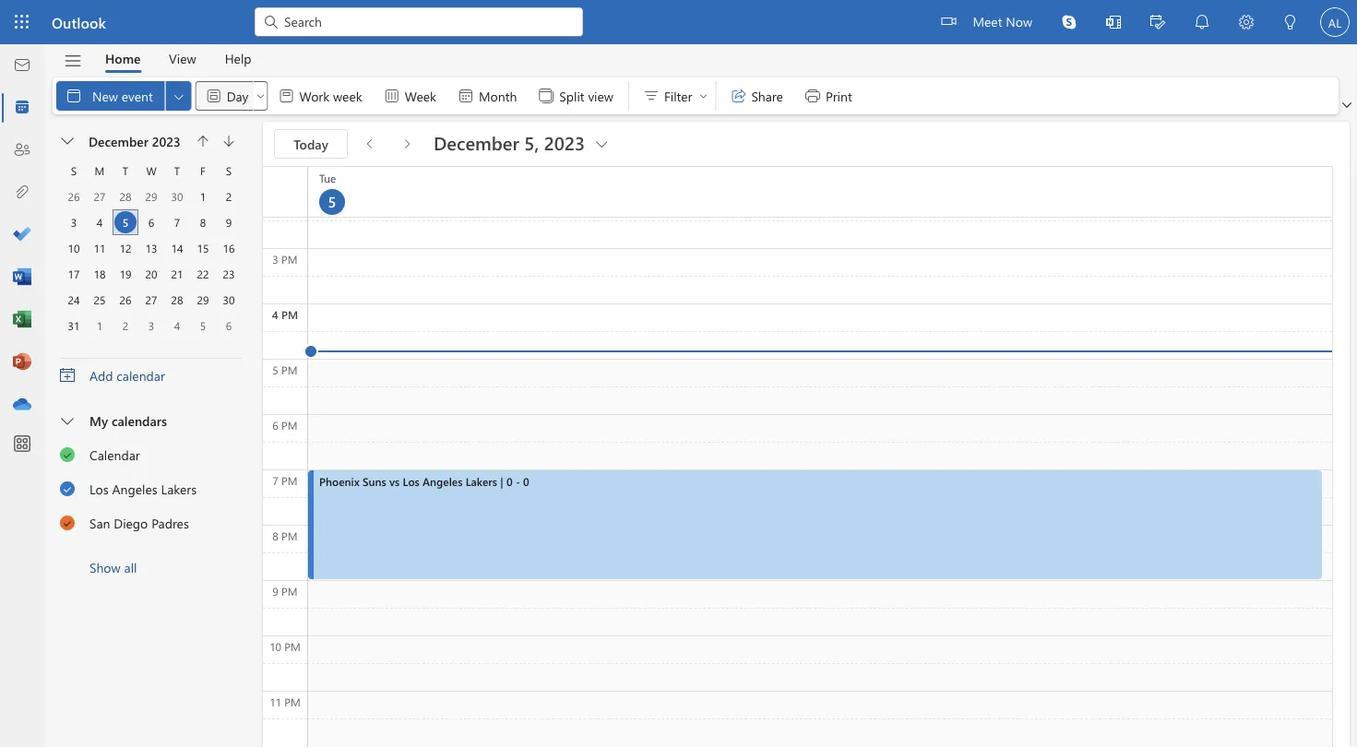 Task type: locate. For each thing, give the bounding box(es) containing it.
1 vertical spatial 1 button
[[89, 315, 111, 337]]


[[1062, 15, 1077, 30]]

9 inside 9 button
[[226, 215, 232, 230]]

daily
[[231, 155, 254, 170]]

7 pm
[[273, 473, 298, 488]]

day
[[227, 87, 249, 104], [183, 126, 201, 140]]

30 down "thursday" element
[[171, 189, 183, 204]]

6 up 7 pm
[[273, 418, 279, 433]]


[[383, 87, 401, 105]]


[[60, 446, 76, 462], [60, 480, 76, 496], [60, 514, 76, 530]]

8 inside button
[[200, 215, 206, 230]]

1 horizontal spatial 1
[[200, 189, 206, 204]]

0 horizontal spatial 5 button
[[114, 211, 137, 233]]

december inside button
[[89, 132, 149, 150]]

0 horizontal spatial t
[[123, 163, 128, 178]]

5 down tue
[[328, 191, 336, 211]]

december 5, 2023 
[[434, 130, 611, 154]]

0 horizontal spatial 30
[[171, 189, 183, 204]]

30 button down "thursday" element
[[166, 185, 188, 208]]

sunday element
[[61, 158, 87, 184]]

5 button down 22
[[192, 315, 214, 337]]


[[1343, 101, 1352, 110], [61, 135, 74, 148], [61, 415, 74, 428]]

10 up 11 pm
[[270, 640, 282, 654]]

pm up 9 pm
[[282, 529, 298, 544]]

5 inside the tue 5
[[328, 191, 336, 211]]

2 t from the left
[[174, 163, 180, 178]]

27 down "20" button
[[145, 293, 157, 307]]

0 vertical spatial 3
[[71, 215, 77, 230]]

0 horizontal spatial 9
[[226, 215, 232, 230]]

pm
[[282, 252, 298, 267], [282, 307, 298, 322], [282, 363, 298, 377], [282, 418, 298, 433], [282, 473, 298, 488], [282, 529, 298, 544], [282, 584, 298, 599], [285, 640, 301, 654], [285, 695, 301, 710]]

26 down 19
[[120, 293, 131, 307]]

 for san diego padres
[[60, 514, 76, 530]]

2 up 9 button
[[226, 189, 232, 204]]

1 vertical spatial 7
[[273, 473, 279, 488]]

0
[[507, 474, 513, 489], [523, 474, 529, 489]]

3 right the "16" button on the top left of page
[[273, 252, 279, 267]]

list box containing my calendars
[[45, 403, 256, 584]]

t for "thursday" element
[[174, 163, 180, 178]]

add calendar
[[90, 367, 165, 384]]

december up tuesday element
[[89, 132, 149, 150]]

san diego padres
[[90, 515, 189, 532]]

1 horizontal spatial 11
[[270, 695, 282, 710]]

december
[[434, 130, 519, 154], [89, 132, 149, 150]]

1 horizontal spatial 1 button
[[192, 185, 214, 208]]

tue
[[319, 171, 336, 185]]

powerpoint image
[[13, 353, 31, 372]]

 down 'view'
[[593, 134, 611, 153]]

mail image
[[13, 56, 31, 75]]

tab list containing home
[[91, 44, 266, 73]]

11 down 10 pm on the bottom of the page
[[270, 695, 282, 710]]

7 for 7 pm
[[273, 473, 279, 488]]

pm for 5 pm
[[282, 363, 298, 377]]

5 cell
[[113, 209, 138, 235]]

1 list box from the top
[[45, 403, 256, 584]]

1 horizontal spatial 26 button
[[114, 289, 137, 311]]

0 vertical spatial 4 button
[[89, 211, 111, 233]]

8 up 9 pm
[[273, 529, 279, 544]]

t right wednesday element
[[174, 163, 180, 178]]

2 0 from the left
[[523, 474, 529, 489]]

los inside button
[[403, 474, 420, 489]]

1 vertical spatial 3 button
[[140, 315, 162, 337]]

1 vertical spatial 28
[[171, 293, 183, 307]]


[[804, 87, 822, 105]]

31 button
[[63, 315, 85, 337]]

1 horizontal spatial angeles
[[423, 474, 463, 489]]

0 horizontal spatial december
[[89, 132, 149, 150]]

lakers
[[466, 474, 497, 489], [161, 481, 197, 498]]

30 down 23 button
[[223, 293, 235, 307]]

thursday element
[[164, 158, 190, 184]]

padres
[[151, 515, 189, 532]]

17 button
[[63, 263, 85, 285]]

4 up the 11 button
[[97, 215, 103, 230]]

1 0 from the left
[[507, 474, 513, 489]]

0 horizontal spatial 26
[[68, 189, 80, 204]]

19 button
[[114, 263, 137, 285]]

11 right 10 button
[[94, 241, 106, 256]]

1 vertical spatial 1
[[97, 318, 103, 333]]

10
[[68, 241, 80, 256], [270, 640, 282, 654]]

angeles inside button
[[423, 474, 463, 489]]

1 down friday element
[[200, 189, 206, 204]]


[[205, 87, 223, 105]]

 button down "al" image
[[1339, 96, 1356, 114]]

view
[[588, 87, 614, 104]]

4 down 3 pm
[[272, 307, 278, 322]]

26 button
[[63, 185, 85, 208], [114, 289, 137, 311]]

 button
[[1225, 0, 1269, 47]]

29 down wednesday element
[[145, 189, 157, 204]]

5 down 22
[[200, 318, 206, 333]]

0 horizontal spatial 1
[[97, 318, 103, 333]]

28
[[120, 189, 131, 204], [171, 293, 183, 307]]

1 horizontal spatial day
[[227, 87, 249, 104]]

t right m
[[123, 163, 128, 178]]

los right vs
[[403, 474, 420, 489]]

4 down the 21
[[174, 318, 180, 333]]

word image
[[13, 269, 31, 287]]

 for bottom  dropdown button
[[61, 135, 74, 148]]

1 vertical spatial 6 button
[[218, 315, 240, 337]]

s inside sunday element
[[71, 163, 77, 178]]

0 horizontal spatial 0
[[507, 474, 513, 489]]

san
[[90, 515, 110, 532]]

0 vertical spatial 5 button
[[114, 211, 137, 233]]

1 vertical spatial 29
[[197, 293, 209, 307]]


[[729, 87, 748, 105]]

s inside saturday element
[[226, 163, 232, 178]]

 for los angeles lakers
[[60, 480, 76, 496]]

0 horizontal spatial 1 button
[[89, 315, 111, 337]]

1 vertical spatial 11
[[270, 695, 282, 710]]

1 vertical spatial 9
[[273, 584, 279, 599]]

5 up 12 button
[[122, 215, 129, 230]]

2 vertical spatial 3
[[148, 318, 154, 333]]

1 horizontal spatial los
[[403, 474, 420, 489]]

angeles right vs
[[423, 474, 463, 489]]

8 for 8 pm
[[273, 529, 279, 544]]

1 horizontal spatial 6
[[226, 318, 232, 333]]

27 button down "20" button
[[140, 289, 162, 311]]

pm down the 'more options' icon
[[282, 252, 298, 267]]

los
[[403, 474, 420, 489], [90, 481, 109, 498]]

t
[[123, 163, 128, 178], [174, 163, 180, 178]]

0 horizontal spatial 29
[[145, 189, 157, 204]]

1 vertical spatial show
[[90, 559, 121, 576]]

1 vertical spatial 26 button
[[114, 289, 137, 311]]

onedrive image
[[13, 396, 31, 414]]

1 button down the 25
[[89, 315, 111, 337]]

1 horizontal spatial december
[[434, 130, 519, 154]]

0 horizontal spatial 28
[[120, 189, 131, 204]]

2 list box from the top
[[45, 437, 256, 540]]


[[942, 14, 956, 29]]

0 horizontal spatial 27
[[94, 189, 106, 204]]

0 vertical spatial show
[[183, 155, 209, 170]]

1  from the top
[[60, 446, 76, 462]]

7 down the 6 pm
[[273, 473, 279, 488]]

m
[[95, 163, 105, 178]]

2 button up add calendar
[[114, 315, 137, 337]]

 left 
[[255, 90, 266, 102]]

2023 up "thursday" element
[[152, 132, 181, 150]]

pm down 4 pm
[[282, 363, 298, 377]]

10 up 17
[[68, 241, 80, 256]]

1 vertical spatial 5 button
[[192, 315, 214, 337]]

pm down 10 pm on the bottom of the page
[[285, 695, 301, 710]]

0 vertical spatial 8
[[200, 215, 206, 230]]

2  from the top
[[60, 480, 76, 496]]

9 button
[[218, 211, 240, 233]]

tue 5
[[319, 171, 336, 211]]

list box containing calendar
[[45, 437, 256, 540]]

day inside day (⌥+⇧+1) show the daily view.
[[183, 126, 201, 140]]

3 button up 10 button
[[63, 211, 85, 233]]

s left 'monday' element
[[71, 163, 77, 178]]

10 for 10
[[68, 241, 80, 256]]

26 down sunday element
[[68, 189, 80, 204]]

pm for 9 pm
[[282, 584, 298, 599]]

1 horizontal spatial 26
[[120, 293, 131, 307]]

day left (⌥+⇧+1)
[[183, 126, 201, 140]]

0 horizontal spatial s
[[71, 163, 77, 178]]

11 pm
[[270, 695, 301, 710]]

pm for 10 pm
[[285, 640, 301, 654]]

0 vertical spatial 26
[[68, 189, 80, 204]]

day (⌥+⇧+1) show the daily view.
[[183, 126, 281, 170]]

1 button
[[192, 185, 214, 208], [89, 315, 111, 337]]

29 button down wednesday element
[[140, 185, 162, 208]]

december 2023 button
[[79, 128, 190, 154]]

1 horizontal spatial 30
[[223, 293, 235, 307]]


[[223, 136, 234, 147]]

2 vertical spatial 
[[60, 514, 76, 530]]

2 button up 9 button
[[218, 185, 240, 208]]

1 horizontal spatial s
[[226, 163, 232, 178]]

2023 right 5,
[[544, 130, 585, 154]]

 up sunday element
[[61, 135, 74, 148]]

4 button up the 11 button
[[89, 211, 111, 233]]

lakers left |
[[466, 474, 497, 489]]

1 vertical spatial 27
[[145, 293, 157, 307]]

27
[[94, 189, 106, 204], [145, 293, 157, 307]]

0 vertical spatial 27
[[94, 189, 106, 204]]

list box
[[45, 403, 256, 584], [45, 437, 256, 540]]

5 button
[[114, 211, 137, 233], [192, 315, 214, 337]]

28 down the 21
[[171, 293, 183, 307]]

2 up add calendar
[[123, 318, 128, 333]]

help
[[225, 50, 251, 67]]

9 for 9 pm
[[273, 584, 279, 599]]

1 button down friday element
[[192, 185, 214, 208]]

pm up 7 pm
[[282, 418, 298, 433]]

26 button down sunday element
[[63, 185, 85, 208]]

10 for 10 pm
[[270, 640, 282, 654]]

9 for 9
[[226, 215, 232, 230]]

 left 
[[171, 89, 186, 104]]

7
[[174, 215, 180, 230], [273, 473, 279, 488]]

 week
[[383, 87, 437, 105]]

6 left 7 button
[[148, 215, 154, 230]]

1 s from the left
[[71, 163, 77, 178]]

9 down the 8 pm
[[273, 584, 279, 599]]

pm left phoenix
[[282, 473, 298, 488]]

0 vertical spatial 28
[[120, 189, 131, 204]]

1 horizontal spatial show
[[183, 155, 209, 170]]

6 down 23 button
[[226, 318, 232, 333]]

27 down m
[[94, 189, 106, 204]]

files image
[[13, 184, 31, 202]]

2 horizontal spatial 6
[[273, 418, 279, 433]]

1 vertical spatial 6
[[226, 318, 232, 333]]

0 horizontal spatial show
[[90, 559, 121, 576]]

week
[[333, 87, 362, 104]]

pm for 8 pm
[[282, 529, 298, 544]]

0 horizontal spatial 6
[[148, 215, 154, 230]]

pm for 6 pm
[[282, 418, 298, 433]]

3  from the top
[[60, 514, 76, 530]]

show down  button
[[183, 155, 209, 170]]

pm up 11 pm
[[285, 640, 301, 654]]

 button
[[1339, 96, 1356, 114], [54, 128, 83, 154]]

0 horizontal spatial 30 button
[[166, 185, 188, 208]]

tab list
[[91, 44, 266, 73]]

1 vertical spatial 4 button
[[166, 315, 188, 337]]

0 vertical spatial 1 button
[[192, 185, 214, 208]]


[[1193, 13, 1212, 31]]

0 vertical spatial day
[[227, 87, 249, 104]]

 button
[[54, 45, 91, 77]]

lakers inside list box
[[161, 481, 197, 498]]

8 up 15
[[200, 215, 206, 230]]

7 inside button
[[174, 215, 180, 230]]

wednesday element
[[138, 158, 164, 184]]

los inside list box
[[90, 481, 109, 498]]

6 button down 23 button
[[218, 315, 240, 337]]

0 horizontal spatial 4 button
[[89, 211, 111, 233]]

1 t from the left
[[123, 163, 128, 178]]

1 horizontal spatial 8
[[273, 529, 279, 544]]

outlook
[[52, 12, 106, 32]]

28 button down tuesday element
[[114, 185, 137, 208]]

0 horizontal spatial 3 button
[[63, 211, 85, 233]]

december 2023
[[89, 132, 181, 150]]

 button
[[216, 128, 242, 154]]

 right filter
[[698, 90, 709, 102]]

1 horizontal spatial 28
[[171, 293, 183, 307]]

 left my at left bottom
[[61, 415, 74, 428]]

23 button
[[218, 263, 240, 285]]

outlook banner
[[0, 0, 1358, 47]]

1 vertical spatial 
[[61, 135, 74, 148]]

0 vertical spatial  button
[[1339, 96, 1356, 114]]

 down "al" image
[[1343, 101, 1352, 110]]

0 vertical spatial 7
[[174, 215, 180, 230]]

6 pm
[[273, 418, 298, 433]]

1 horizontal spatial 30 button
[[218, 289, 240, 311]]

 search field
[[255, 0, 583, 42]]

1 horizontal spatial t
[[174, 163, 180, 178]]

angeles up diego
[[112, 481, 158, 498]]

1 down the 25
[[97, 318, 103, 333]]

los up san
[[90, 481, 109, 498]]

9 pm
[[273, 584, 298, 599]]

day left  popup button
[[227, 87, 249, 104]]

30 button down 23 button
[[218, 289, 240, 311]]

0 horizontal spatial los
[[90, 481, 109, 498]]

5 button up 12 button
[[114, 211, 137, 233]]

s right the f
[[226, 163, 232, 178]]

7 up 14 button
[[174, 215, 180, 230]]

4 button down the 21
[[166, 315, 188, 337]]

9 right 8 button
[[226, 215, 232, 230]]

pm down 3 pm
[[282, 307, 298, 322]]

26 for bottom 26 button
[[120, 293, 131, 307]]

19
[[120, 267, 131, 281]]

0 vertical spatial 29
[[145, 189, 157, 204]]

5
[[328, 191, 336, 211], [122, 215, 129, 230], [200, 318, 206, 333], [273, 363, 279, 377]]

lakers inside button
[[466, 474, 497, 489]]

28 down tuesday element
[[120, 189, 131, 204]]

1 horizontal spatial 2023
[[544, 130, 585, 154]]

day inside  day 
[[227, 87, 249, 104]]

0 horizontal spatial lakers
[[161, 481, 197, 498]]

10 inside button
[[68, 241, 80, 256]]

calendar
[[90, 446, 140, 464]]

0 vertical spatial 28 button
[[114, 185, 137, 208]]

lakers up padres
[[161, 481, 197, 498]]

29 button down 22
[[192, 289, 214, 311]]

0 vertical spatial 30 button
[[166, 185, 188, 208]]

0 vertical spatial 2
[[226, 189, 232, 204]]

1 horizontal spatial 9
[[273, 584, 279, 599]]

 for calendar
[[60, 446, 76, 462]]

27 button down m
[[89, 185, 111, 208]]

1 horizontal spatial 28 button
[[166, 289, 188, 311]]

2
[[226, 189, 232, 204], [123, 318, 128, 333]]

26 button down 19
[[114, 289, 137, 311]]

work
[[299, 87, 330, 104]]

1 horizontal spatial 4
[[174, 318, 180, 333]]

3 button up the calendar
[[140, 315, 162, 337]]

 button
[[1180, 0, 1225, 44]]

0 right |
[[507, 474, 513, 489]]

meet
[[973, 12, 1003, 30]]

f
[[200, 163, 206, 178]]

18 button
[[89, 263, 111, 285]]

december down  month
[[434, 130, 519, 154]]

1 horizontal spatial 2
[[226, 189, 232, 204]]

2 vertical spatial 
[[61, 415, 74, 428]]

friday element
[[190, 158, 216, 184]]

 for  dropdown button to the right
[[1343, 101, 1352, 110]]

27 button
[[89, 185, 111, 208], [140, 289, 162, 311]]

share
[[752, 87, 783, 104]]

show left all
[[90, 559, 121, 576]]

1 horizontal spatial 2 button
[[218, 185, 240, 208]]

view
[[169, 50, 196, 67]]

30 button
[[166, 185, 188, 208], [218, 289, 240, 311]]

28 button down the 21
[[166, 289, 188, 311]]

8 button
[[192, 211, 214, 233]]

view.
[[257, 155, 281, 170]]

3 up the calendar
[[148, 318, 154, 333]]

3 up 10 button
[[71, 215, 77, 230]]

pm down the 8 pm
[[282, 584, 298, 599]]

0 vertical spatial 10
[[68, 241, 80, 256]]

6 button left 7 button
[[140, 211, 162, 233]]

new
[[92, 87, 118, 104]]

11 for 11 pm
[[270, 695, 282, 710]]

phoenix suns vs los angeles lakers | 0 - 0 button
[[308, 471, 1322, 580]]

2 s from the left
[[226, 163, 232, 178]]

 inside december 5, 2023 
[[593, 134, 611, 153]]

1 vertical spatial 28 button
[[166, 289, 188, 311]]

28 for right 28 button
[[171, 293, 183, 307]]

6 button
[[140, 211, 162, 233], [218, 315, 240, 337]]

7 for 7
[[174, 215, 180, 230]]

0 right '-'
[[523, 474, 529, 489]]


[[63, 51, 83, 71]]

 button up sunday element
[[54, 128, 83, 154]]

29 down 22
[[197, 293, 209, 307]]

al image
[[1321, 7, 1350, 37]]

-
[[516, 474, 520, 489]]

11 inside button
[[94, 241, 106, 256]]

1 vertical spatial 3
[[273, 252, 279, 267]]

 button
[[1136, 0, 1180, 47]]

0 horizontal spatial 8
[[200, 215, 206, 230]]

1 vertical spatial  button
[[54, 128, 83, 154]]

7 button
[[166, 211, 188, 233]]

new group
[[56, 78, 625, 114]]



Task type: describe. For each thing, give the bounding box(es) containing it.
 day 
[[205, 87, 266, 105]]

18
[[94, 267, 106, 281]]

today button
[[274, 129, 348, 159]]

add
[[90, 367, 113, 384]]

0 horizontal spatial 29 button
[[140, 185, 162, 208]]

december 5, 2023 application
[[0, 0, 1358, 748]]

more apps image
[[13, 436, 31, 454]]

 button
[[392, 129, 422, 159]]

0 horizontal spatial 3
[[71, 215, 77, 230]]

home
[[105, 50, 141, 67]]

1 horizontal spatial 29
[[197, 293, 209, 307]]

more options image
[[263, 200, 307, 217]]

 share
[[729, 87, 783, 105]]

11 for 11
[[94, 241, 106, 256]]

show all
[[90, 559, 137, 576]]

2023 inside button
[[152, 132, 181, 150]]

20 button
[[140, 263, 162, 285]]

angeles inside list box
[[112, 481, 158, 498]]

pm for 3 pm
[[282, 252, 298, 267]]

12
[[120, 241, 131, 256]]

show inside button
[[90, 559, 121, 576]]

event
[[122, 87, 153, 104]]

6 for the bottom the 6 "button"
[[226, 318, 232, 333]]

1 horizontal spatial 3
[[148, 318, 154, 333]]

pm for 11 pm
[[285, 695, 301, 710]]

13
[[145, 241, 157, 256]]


[[277, 87, 296, 105]]

21
[[171, 267, 183, 281]]

filter
[[664, 87, 692, 104]]

 button
[[166, 81, 192, 111]]

26 for the left 26 button
[[68, 189, 80, 204]]

my calendars
[[90, 412, 167, 429]]

6 for the left the 6 "button"
[[148, 215, 154, 230]]

1 horizontal spatial 29 button
[[192, 289, 214, 311]]

diego
[[114, 515, 148, 532]]

1 horizontal spatial  button
[[1339, 96, 1356, 114]]

0 vertical spatial 2 button
[[218, 185, 240, 208]]

 button
[[1269, 0, 1313, 47]]

22
[[197, 267, 209, 281]]

outlook link
[[52, 0, 106, 44]]

pm for 4 pm
[[282, 307, 298, 322]]

0 horizontal spatial 2
[[123, 318, 128, 333]]

15 button
[[192, 237, 214, 259]]

my
[[90, 412, 108, 429]]

 inside list box
[[61, 415, 74, 428]]

10 pm
[[270, 640, 301, 654]]

to do image
[[13, 226, 31, 245]]

Search field
[[282, 12, 572, 31]]

2 horizontal spatial 3
[[273, 252, 279, 267]]


[[1151, 15, 1166, 30]]

1 horizontal spatial 3 button
[[140, 315, 162, 337]]

meet now
[[973, 12, 1033, 30]]


[[400, 137, 414, 151]]


[[262, 13, 281, 31]]

0 horizontal spatial 6 button
[[140, 211, 162, 233]]

1 horizontal spatial 5 button
[[192, 315, 214, 337]]

share group
[[720, 78, 863, 111]]

pm for 7 pm
[[282, 473, 298, 488]]


[[60, 368, 75, 383]]

14 button
[[166, 237, 188, 259]]


[[1107, 15, 1121, 30]]

25
[[94, 293, 106, 307]]

month
[[479, 87, 517, 104]]

0 horizontal spatial 27 button
[[89, 185, 111, 208]]

11 button
[[89, 237, 111, 259]]

all
[[124, 559, 137, 576]]

5 inside cell
[[122, 215, 129, 230]]

0 vertical spatial 30
[[171, 189, 183, 204]]

show inside day (⌥+⇧+1) show the daily view.
[[183, 155, 209, 170]]

2 horizontal spatial 4
[[272, 307, 278, 322]]

saturday element
[[216, 158, 242, 184]]

calendar image
[[13, 99, 31, 117]]

21 button
[[166, 263, 188, 285]]

1 vertical spatial 30
[[223, 293, 235, 307]]

help button
[[211, 44, 265, 73]]


[[1239, 15, 1254, 30]]


[[1284, 15, 1298, 30]]

list box for add calendar
[[45, 403, 256, 584]]

0 horizontal spatial 4
[[97, 215, 103, 230]]

3 pm
[[273, 252, 298, 267]]

december for 5,
[[434, 130, 519, 154]]

suns
[[363, 474, 386, 489]]

0 vertical spatial 1
[[200, 189, 206, 204]]

people image
[[13, 141, 31, 160]]

 new event
[[65, 87, 153, 105]]

 month
[[457, 87, 517, 105]]

0 horizontal spatial 26 button
[[63, 185, 85, 208]]

 split view
[[537, 87, 614, 105]]

view button
[[155, 44, 210, 73]]

25 button
[[89, 289, 111, 311]]

s for saturday element
[[226, 163, 232, 178]]

 print
[[804, 87, 852, 105]]

phoenix suns vs los angeles lakers | 0 - 0
[[319, 474, 529, 489]]

5 button inside the 5 cell
[[114, 211, 137, 233]]

16
[[223, 241, 235, 256]]

 filter 
[[642, 87, 709, 105]]

15
[[197, 241, 209, 256]]

tab list inside december 5, 2023 application
[[91, 44, 266, 73]]

split
[[560, 87, 585, 104]]

1 vertical spatial 30 button
[[218, 289, 240, 311]]


[[537, 87, 556, 105]]

week
[[405, 87, 437, 104]]

now
[[1006, 12, 1033, 30]]

2 vertical spatial 6
[[273, 418, 279, 433]]

tuesday element
[[113, 158, 138, 184]]

0 horizontal spatial 2 button
[[114, 315, 137, 337]]

calendars
[[112, 412, 167, 429]]

5 down 4 pm
[[273, 363, 279, 377]]

december for 2023
[[89, 132, 149, 150]]

1 horizontal spatial 4 button
[[166, 315, 188, 337]]

monday element
[[87, 158, 113, 184]]

8 for 8
[[200, 215, 206, 230]]

excel image
[[13, 311, 31, 329]]

1 vertical spatial 27 button
[[140, 289, 162, 311]]

 inside  filter 
[[698, 90, 709, 102]]

vs
[[389, 474, 400, 489]]

today
[[294, 135, 328, 152]]

s for sunday element
[[71, 163, 77, 178]]

 inside  day 
[[255, 90, 266, 102]]

12 button
[[114, 237, 137, 259]]

1 horizontal spatial 27
[[145, 293, 157, 307]]

(⌥+⇧+1)
[[204, 126, 254, 140]]

10 button
[[63, 237, 85, 259]]

31
[[68, 318, 80, 333]]

 work week
[[277, 87, 362, 105]]

 inside dropdown button
[[171, 89, 186, 104]]

print
[[826, 87, 852, 104]]

28 for leftmost 28 button
[[120, 189, 131, 204]]

0 horizontal spatial 28 button
[[114, 185, 137, 208]]

 button
[[190, 128, 216, 154]]

|
[[500, 474, 504, 489]]

calendar
[[117, 367, 165, 384]]

list box for my calendars
[[45, 437, 256, 540]]

14
[[171, 241, 183, 256]]

left-rail-appbar navigation
[[4, 44, 41, 426]]

t for tuesday element
[[123, 163, 128, 178]]



Task type: vqa. For each thing, say whether or not it's contained in the screenshot.
28 to the right
yes



